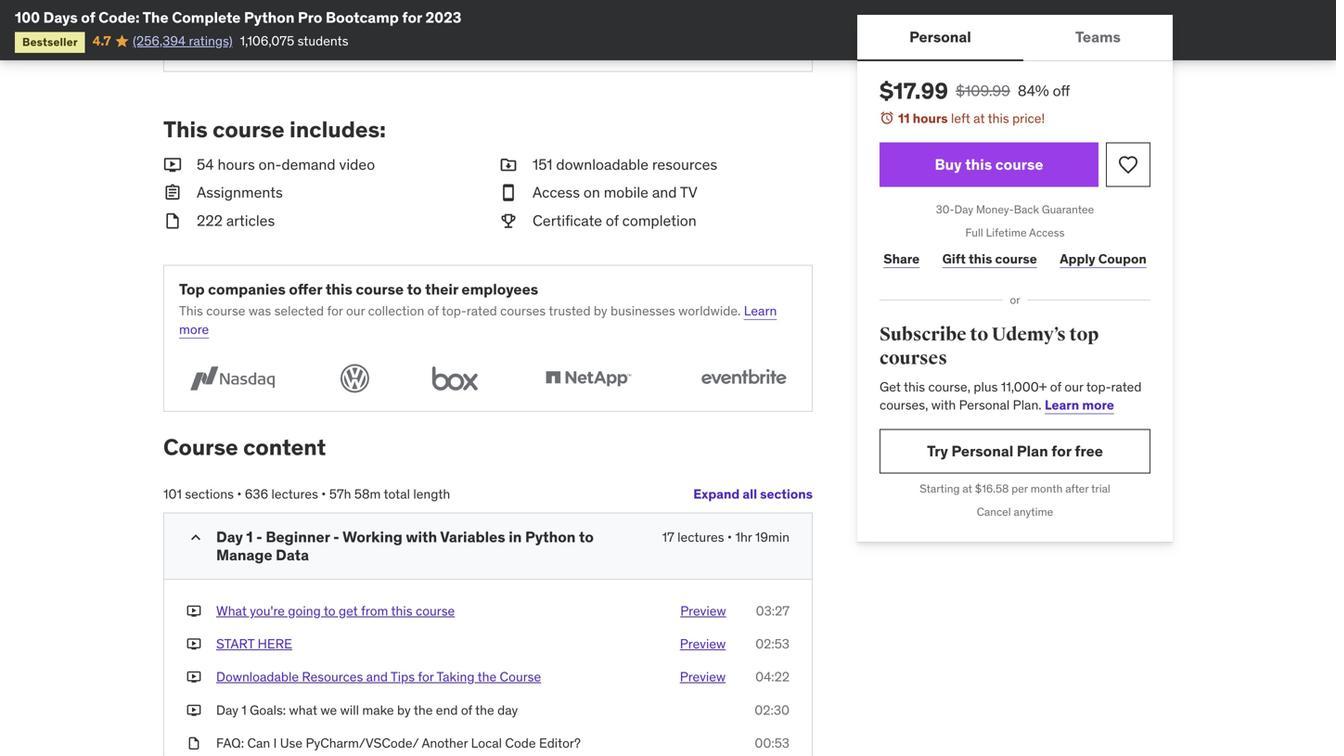 Task type: locate. For each thing, give the bounding box(es) containing it.
what
[[216, 603, 247, 619]]

0 horizontal spatial learn more
[[179, 303, 777, 338]]

1 vertical spatial our
[[1065, 378, 1084, 395]]

0 horizontal spatial -
[[256, 528, 262, 547]]

bootcamp
[[326, 8, 399, 27]]

1 horizontal spatial lectures
[[678, 529, 724, 546]]

plan.
[[1013, 397, 1042, 413]]

by
[[594, 303, 607, 319], [397, 702, 411, 719]]

this right buy
[[965, 155, 992, 174]]

1 vertical spatial python
[[216, 35, 257, 51]]

this right from
[[391, 603, 413, 619]]

of down access on mobile and tv
[[606, 211, 619, 230]]

xsmall image left downloadable
[[187, 668, 201, 687]]

small image
[[163, 183, 182, 203], [187, 529, 205, 547]]

0 horizontal spatial by
[[397, 702, 411, 719]]

1 vertical spatial with
[[931, 397, 956, 413]]

course down companies
[[206, 303, 245, 319]]

0 horizontal spatial and
[[281, 17, 303, 33]]

0 horizontal spatial rated
[[467, 303, 497, 319]]

course inside button
[[416, 603, 455, 619]]

with
[[431, 17, 456, 33], [931, 397, 956, 413], [406, 528, 437, 547]]

1 horizontal spatial -
[[333, 528, 339, 547]]

learn more link down employees on the left top of page
[[179, 303, 777, 338]]

this for this course was selected for our collection of top-rated courses trusted by businesses worldwide.
[[179, 303, 203, 319]]

0 horizontal spatial •
[[237, 486, 242, 502]]

1 vertical spatial and
[[652, 183, 677, 202]]

students
[[297, 32, 348, 49]]

lectures right 636
[[271, 486, 318, 502]]

learn more link for subscribe to udemy's top courses
[[1045, 397, 1114, 413]]

day left data
[[216, 528, 243, 547]]

0 vertical spatial access
[[533, 183, 580, 202]]

• left the 1hr
[[727, 529, 732, 546]]

code:
[[99, 8, 140, 27]]

hours right 11
[[913, 110, 948, 127]]

sections inside dropdown button
[[760, 486, 813, 502]]

1 horizontal spatial courses
[[880, 347, 947, 370]]

what you're going to get from this course button
[[216, 602, 455, 620]]

volkswagen image
[[335, 361, 375, 396]]

and right guis
[[281, 17, 303, 33]]

xsmall image for what you're going to get from this course
[[187, 602, 201, 620]]

of down the their
[[428, 303, 439, 319]]

access
[[533, 183, 580, 202], [1029, 225, 1065, 240]]

apply
[[1060, 250, 1096, 267]]

the left day
[[475, 702, 494, 719]]

1 - from the left
[[256, 528, 262, 547]]

0 vertical spatial small image
[[163, 183, 182, 203]]

personal up $17.99
[[909, 27, 971, 46]]

hours up "assignments" at the left of the page
[[218, 155, 255, 174]]

1 horizontal spatial sections
[[760, 486, 813, 502]]

this course includes:
[[163, 116, 386, 143]]

tab list containing personal
[[857, 15, 1173, 61]]

to left udemy's
[[970, 323, 988, 346]]

151
[[533, 155, 553, 174]]

personal button
[[857, 15, 1023, 59]]

more
[[179, 321, 209, 338], [1082, 397, 1114, 413]]

offer
[[289, 280, 322, 299]]

downloadable resources and tips for taking the course button
[[216, 668, 541, 687]]

with inside day 1 - beginner - working with variables in python to manage data
[[406, 528, 437, 547]]

personal inside button
[[909, 27, 971, 46]]

preview left 02:53
[[680, 636, 726, 652]]

to
[[407, 280, 422, 299], [970, 323, 988, 346], [579, 528, 594, 547], [324, 603, 336, 619]]

2 vertical spatial preview
[[680, 669, 726, 686]]

small image left certificate
[[499, 211, 518, 232]]

content
[[243, 433, 326, 461]]

1 vertical spatial small image
[[187, 529, 205, 547]]

1 sections from the left
[[760, 486, 813, 502]]

1 down 636
[[246, 528, 253, 547]]

variables
[[440, 528, 505, 547]]

1 horizontal spatial and
[[366, 669, 388, 686]]

top- down the their
[[442, 303, 467, 319]]

preview for 02:53
[[680, 636, 726, 652]]

xsmall image left the what
[[187, 602, 201, 620]]

0 vertical spatial with
[[431, 17, 456, 33]]

xsmall image left faq: at the left of the page
[[187, 734, 201, 753]]

try personal plan for free link
[[880, 429, 1151, 474]]

selected
[[274, 303, 324, 319]]

will
[[340, 702, 359, 719]]

courses down employees on the left top of page
[[500, 303, 546, 319]]

top
[[179, 280, 205, 299]]

0 vertical spatial personal
[[909, 27, 971, 46]]

day inside 30-day money-back guarantee full lifetime access
[[954, 202, 974, 217]]

small image
[[163, 154, 182, 175], [499, 154, 518, 175], [499, 183, 518, 203], [163, 211, 182, 232], [499, 211, 518, 232]]

build
[[216, 17, 246, 33]]

and inside button
[[366, 669, 388, 686]]

the right taking
[[477, 669, 497, 686]]

0 horizontal spatial lectures
[[271, 486, 318, 502]]

this inside get this course, plus 11,000+ of our top-rated courses, with personal plan.
[[904, 378, 925, 395]]

day inside day 1 - beginner - working with variables in python to manage data
[[216, 528, 243, 547]]

0 vertical spatial our
[[346, 303, 365, 319]]

data
[[276, 546, 309, 565]]

1 vertical spatial learn more link
[[1045, 397, 1114, 413]]

xsmall image for start here
[[187, 635, 201, 653]]

2 vertical spatial and
[[366, 669, 388, 686]]

• left 57h 58m
[[321, 486, 326, 502]]

access up certificate
[[533, 183, 580, 202]]

1 horizontal spatial hours
[[913, 110, 948, 127]]

1 vertical spatial top-
[[1086, 378, 1111, 395]]

xsmall image
[[187, 602, 201, 620], [187, 635, 201, 653], [187, 668, 201, 687], [187, 701, 201, 720], [187, 734, 201, 753]]

1 vertical spatial hours
[[218, 155, 255, 174]]

faq:
[[216, 735, 244, 752]]

1 vertical spatial rated
[[1111, 378, 1142, 395]]

of up 4.7
[[81, 8, 95, 27]]

learn right 'plan.'
[[1045, 397, 1079, 413]]

0 horizontal spatial more
[[179, 321, 209, 338]]

course down lifetime
[[995, 250, 1037, 267]]

subscribe
[[880, 323, 967, 346]]

python inside build guis and desktop applications with python
[[216, 35, 257, 51]]

video
[[339, 155, 375, 174]]

our right 11,000+
[[1065, 378, 1084, 395]]

0 vertical spatial course
[[163, 433, 238, 461]]

0 vertical spatial learn more
[[179, 303, 777, 338]]

downloadable
[[556, 155, 649, 174]]

0 vertical spatial learn
[[744, 303, 777, 319]]

ratings)
[[189, 32, 233, 49]]

demand
[[282, 155, 336, 174]]

• for 101
[[237, 486, 242, 502]]

the
[[143, 8, 169, 27]]

636
[[245, 486, 268, 502]]

by right trusted
[[594, 303, 607, 319]]

1 vertical spatial learn
[[1045, 397, 1079, 413]]

sections right 101
[[185, 486, 234, 502]]

learn more link for top companies offer this course to their employees
[[179, 303, 777, 338]]

working
[[342, 528, 403, 547]]

rated inside get this course, plus 11,000+ of our top-rated courses, with personal plan.
[[1111, 378, 1142, 395]]

of
[[81, 8, 95, 27], [606, 211, 619, 230], [428, 303, 439, 319], [1050, 378, 1062, 395], [461, 702, 472, 719]]

2 vertical spatial day
[[216, 702, 238, 719]]

for inside button
[[418, 669, 434, 686]]

more down top
[[179, 321, 209, 338]]

small image left 222
[[163, 211, 182, 232]]

their
[[425, 280, 458, 299]]

2 vertical spatial with
[[406, 528, 437, 547]]

course up 101
[[163, 433, 238, 461]]

0 vertical spatial 1
[[246, 528, 253, 547]]

buy this course button
[[880, 143, 1099, 187]]

0 horizontal spatial learn
[[744, 303, 777, 319]]

0 horizontal spatial top-
[[442, 303, 467, 319]]

day up faq: at the left of the page
[[216, 702, 238, 719]]

with inside get this course, plus 11,000+ of our top-rated courses, with personal plan.
[[931, 397, 956, 413]]

preview for 03:27
[[680, 603, 726, 619]]

100
[[15, 8, 40, 27]]

here
[[258, 636, 292, 652]]

preview left 03:27
[[680, 603, 726, 619]]

all
[[743, 486, 757, 502]]

and for downloadable resources and tips for taking the course
[[366, 669, 388, 686]]

1 left goals:
[[242, 702, 247, 719]]

and
[[281, 17, 303, 33], [652, 183, 677, 202], [366, 669, 388, 686]]

personal up $16.58
[[952, 442, 1014, 461]]

at inside 'starting at $16.58 per month after trial cancel anytime'
[[963, 482, 972, 496]]

courses down subscribe
[[880, 347, 947, 370]]

2 horizontal spatial •
[[727, 529, 732, 546]]

on
[[584, 183, 600, 202]]

tab list
[[857, 15, 1173, 61]]

1 horizontal spatial learn
[[1045, 397, 1079, 413]]

personal down 'plus'
[[959, 397, 1010, 413]]

start here button
[[216, 635, 292, 653]]

1 horizontal spatial learn more link
[[1045, 397, 1114, 413]]

00:53
[[755, 735, 790, 752]]

0 vertical spatial courses
[[500, 303, 546, 319]]

and inside build guis and desktop applications with python
[[281, 17, 303, 33]]

python right the in
[[525, 528, 576, 547]]

companies
[[208, 280, 286, 299]]

30-
[[936, 202, 955, 217]]

the
[[477, 669, 497, 686], [414, 702, 433, 719], [475, 702, 494, 719]]

starting at $16.58 per month after trial cancel anytime
[[920, 482, 1111, 519]]

learn more link
[[179, 303, 777, 338], [1045, 397, 1114, 413]]

our
[[346, 303, 365, 319], [1065, 378, 1084, 395]]

0 vertical spatial python
[[244, 8, 295, 27]]

1 vertical spatial this
[[179, 303, 203, 319]]

1 horizontal spatial our
[[1065, 378, 1084, 395]]

taking
[[437, 669, 475, 686]]

17
[[662, 529, 674, 546]]

0 horizontal spatial at
[[963, 482, 972, 496]]

this up the courses,
[[904, 378, 925, 395]]

2 xsmall image from the top
[[187, 635, 201, 653]]

151 downloadable resources
[[533, 155, 717, 174]]

1 vertical spatial more
[[1082, 397, 1114, 413]]

more for top companies offer this course to their employees
[[179, 321, 209, 338]]

small image left 151
[[499, 154, 518, 175]]

of right 11,000+
[[1050, 378, 1062, 395]]

pycharm/vscode/
[[306, 735, 419, 752]]

1 horizontal spatial course
[[500, 669, 541, 686]]

0 vertical spatial preview
[[680, 603, 726, 619]]

1 vertical spatial preview
[[680, 636, 726, 652]]

access down back
[[1029, 225, 1065, 240]]

this up 54
[[163, 116, 208, 143]]

1 horizontal spatial access
[[1029, 225, 1065, 240]]

1 vertical spatial courses
[[880, 347, 947, 370]]

day up full
[[954, 202, 974, 217]]

xsmall image left start
[[187, 635, 201, 653]]

and left the tips
[[366, 669, 388, 686]]

0 horizontal spatial our
[[346, 303, 365, 319]]

xsmall image for downloadable resources and tips for taking the course
[[187, 668, 201, 687]]

top companies offer this course to their employees
[[179, 280, 538, 299]]

1 horizontal spatial top-
[[1086, 378, 1111, 395]]

this left price!
[[988, 110, 1009, 127]]

0 horizontal spatial small image
[[163, 183, 182, 203]]

0 vertical spatial learn more link
[[179, 303, 777, 338]]

0 vertical spatial and
[[281, 17, 303, 33]]

1 horizontal spatial small image
[[187, 529, 205, 547]]

at right left on the top
[[974, 110, 985, 127]]

learn right worldwide.
[[744, 303, 777, 319]]

our inside get this course, plus 11,000+ of our top-rated courses, with personal plan.
[[1065, 378, 1084, 395]]

1 inside day 1 - beginner - working with variables in python to manage data
[[246, 528, 253, 547]]

course up back
[[995, 155, 1043, 174]]

4.7
[[93, 32, 111, 49]]

1 xsmall image from the top
[[187, 602, 201, 620]]

python up 1,106,075
[[244, 8, 295, 27]]

0 vertical spatial by
[[594, 303, 607, 319]]

eventbrite image
[[690, 361, 797, 396]]

course
[[163, 433, 238, 461], [500, 669, 541, 686]]

by right make
[[397, 702, 411, 719]]

with down the course,
[[931, 397, 956, 413]]

1 horizontal spatial more
[[1082, 397, 1114, 413]]

learn more up free
[[1045, 397, 1114, 413]]

personal
[[909, 27, 971, 46], [959, 397, 1010, 413], [952, 442, 1014, 461]]

3 xsmall image from the top
[[187, 668, 201, 687]]

small image for 151
[[499, 154, 518, 175]]

more inside learn more
[[179, 321, 209, 338]]

more up free
[[1082, 397, 1114, 413]]

can
[[247, 735, 270, 752]]

hours
[[913, 110, 948, 127], [218, 155, 255, 174]]

0 horizontal spatial sections
[[185, 486, 234, 502]]

from
[[361, 603, 388, 619]]

1 vertical spatial learn more
[[1045, 397, 1114, 413]]

python down build
[[216, 35, 257, 51]]

course right from
[[416, 603, 455, 619]]

0 vertical spatial hours
[[913, 110, 948, 127]]

subscribe to udemy's top courses
[[880, 323, 1099, 370]]

for down top companies offer this course to their employees
[[327, 303, 343, 319]]

top- down top
[[1086, 378, 1111, 395]]

84%
[[1018, 81, 1049, 100]]

to right the in
[[579, 528, 594, 547]]

this down top
[[179, 303, 203, 319]]

small image for access
[[499, 183, 518, 203]]

preview left 04:22
[[680, 669, 726, 686]]

learn inside learn more
[[744, 303, 777, 319]]

certificate
[[533, 211, 602, 230]]

small image left 54
[[163, 154, 182, 175]]

top- inside get this course, plus 11,000+ of our top-rated courses, with personal plan.
[[1086, 378, 1111, 395]]

alarm image
[[880, 110, 895, 125]]

at left $16.58
[[963, 482, 972, 496]]

xsmall image left goals:
[[187, 701, 201, 720]]

netapp image
[[535, 361, 642, 396]]

with down "length" on the left bottom
[[406, 528, 437, 547]]

(256,394
[[133, 32, 186, 49]]

course up day
[[500, 669, 541, 686]]

learn more down employees on the left top of page
[[179, 303, 777, 338]]

to left the their
[[407, 280, 422, 299]]

2 vertical spatial python
[[525, 528, 576, 547]]

-
[[256, 528, 262, 547], [333, 528, 339, 547]]

learn more link up free
[[1045, 397, 1114, 413]]

course inside button
[[500, 669, 541, 686]]

learn more for subscribe to udemy's top courses
[[1045, 397, 1114, 413]]

lectures
[[271, 486, 318, 502], [678, 529, 724, 546]]

sections right all
[[760, 486, 813, 502]]

bestseller
[[22, 35, 78, 49]]

of right end
[[461, 702, 472, 719]]

to inside button
[[324, 603, 336, 619]]

1 horizontal spatial learn more
[[1045, 397, 1114, 413]]

$17.99 $109.99 84% off
[[880, 77, 1070, 105]]

0 vertical spatial this
[[163, 116, 208, 143]]

1 horizontal spatial •
[[321, 486, 326, 502]]

and left tv
[[652, 183, 677, 202]]

1 vertical spatial day
[[216, 528, 243, 547]]

access inside 30-day money-back guarantee full lifetime access
[[1029, 225, 1065, 240]]

our down top companies offer this course to their employees
[[346, 303, 365, 319]]

small image left "assignments" at the left of the page
[[163, 183, 182, 203]]

1 horizontal spatial at
[[974, 110, 985, 127]]

1,106,075 students
[[240, 32, 348, 49]]

1 vertical spatial access
[[1029, 225, 1065, 240]]

with right applications
[[431, 17, 456, 33]]

small image for 54
[[163, 154, 182, 175]]

full
[[966, 225, 983, 240]]

0 horizontal spatial hours
[[218, 155, 255, 174]]

python
[[244, 8, 295, 27], [216, 35, 257, 51], [525, 528, 576, 547]]

xsmall image
[[187, 16, 201, 34]]

0 vertical spatial day
[[954, 202, 974, 217]]

- left data
[[256, 528, 262, 547]]

gift this course
[[942, 250, 1037, 267]]

1 horizontal spatial rated
[[1111, 378, 1142, 395]]

for right the tips
[[418, 669, 434, 686]]

wishlist image
[[1117, 154, 1140, 176]]

to left get
[[324, 603, 336, 619]]

this right offer
[[326, 280, 352, 299]]

small image left manage
[[187, 529, 205, 547]]

this course was selected for our collection of top-rated courses trusted by businesses worldwide.
[[179, 303, 741, 319]]

1 vertical spatial course
[[500, 669, 541, 686]]

small image for certificate
[[499, 211, 518, 232]]

1 vertical spatial personal
[[959, 397, 1010, 413]]

lectures right 17
[[678, 529, 724, 546]]

5 xsmall image from the top
[[187, 734, 201, 753]]

1 vertical spatial at
[[963, 482, 972, 496]]

• left 636
[[237, 486, 242, 502]]

0 horizontal spatial learn more link
[[179, 303, 777, 338]]

0 vertical spatial more
[[179, 321, 209, 338]]

1 vertical spatial 1
[[242, 702, 247, 719]]

goals:
[[250, 702, 286, 719]]

small image left on
[[499, 183, 518, 203]]

- left "working" on the bottom of the page
[[333, 528, 339, 547]]



Task type: vqa. For each thing, say whether or not it's contained in the screenshot.
going
yes



Task type: describe. For each thing, give the bounding box(es) containing it.
1 vertical spatial by
[[397, 702, 411, 719]]

assignments
[[197, 183, 283, 202]]

per
[[1012, 482, 1028, 496]]

day for day 1 - beginner - working with variables in python to manage data
[[216, 528, 243, 547]]

try
[[927, 442, 948, 461]]

222 articles
[[197, 211, 275, 230]]

learn for subscribe to udemy's top courses
[[1045, 397, 1079, 413]]

teams button
[[1023, 15, 1173, 59]]

17 lectures • 1hr 19min
[[662, 529, 790, 546]]

with inside build guis and desktop applications with python
[[431, 17, 456, 33]]

2 - from the left
[[333, 528, 339, 547]]

11
[[898, 110, 910, 127]]

editor?
[[539, 735, 581, 752]]

for left 2023
[[402, 8, 422, 27]]

this for this course includes:
[[163, 116, 208, 143]]

employees
[[462, 280, 538, 299]]

python inside day 1 - beginner - working with variables in python to manage data
[[525, 528, 576, 547]]

udemy's
[[992, 323, 1066, 346]]

apply coupon button
[[1056, 241, 1151, 278]]

was
[[249, 303, 271, 319]]

after
[[1066, 482, 1089, 496]]

total
[[384, 486, 410, 502]]

this inside button
[[391, 603, 413, 619]]

this right gift
[[969, 250, 992, 267]]

the inside downloadable resources and tips for taking the course button
[[477, 669, 497, 686]]

0 vertical spatial top-
[[442, 303, 467, 319]]

anytime
[[1014, 505, 1053, 519]]

2 vertical spatial personal
[[952, 442, 1014, 461]]

0 horizontal spatial course
[[163, 433, 238, 461]]

plus
[[974, 378, 998, 395]]

left
[[951, 110, 970, 127]]

54 hours on-demand video
[[197, 155, 375, 174]]

4 xsmall image from the top
[[187, 701, 201, 720]]

2 sections from the left
[[185, 486, 234, 502]]

(256,394 ratings)
[[133, 32, 233, 49]]

gift
[[942, 250, 966, 267]]

start
[[216, 636, 254, 652]]

learn for top companies offer this course to their employees
[[744, 303, 777, 319]]

the left end
[[414, 702, 433, 719]]

coupon
[[1098, 250, 1147, 267]]

30-day money-back guarantee full lifetime access
[[936, 202, 1094, 240]]

articles
[[226, 211, 275, 230]]

more for subscribe to udemy's top courses
[[1082, 397, 1114, 413]]

resources
[[302, 669, 363, 686]]

and for build guis and desktop applications with python
[[281, 17, 303, 33]]

for left free
[[1052, 442, 1072, 461]]

0 horizontal spatial access
[[533, 183, 580, 202]]

worldwide.
[[678, 303, 741, 319]]

day for day 1 goals: what we will make by the end of the day
[[216, 702, 238, 719]]

course up collection
[[356, 280, 404, 299]]

downloadable resources and tips for taking the course
[[216, 669, 541, 686]]

1hr
[[735, 529, 752, 546]]

course inside button
[[995, 155, 1043, 174]]

1,106,075
[[240, 32, 294, 49]]

100 days of code: the complete python pro bootcamp for 2023
[[15, 8, 462, 27]]

what
[[289, 702, 317, 719]]

11,000+
[[1001, 378, 1047, 395]]

02:53
[[756, 636, 790, 652]]

small image for 222
[[163, 211, 182, 232]]

day 1 - beginner - working with variables in python to manage data
[[216, 528, 594, 565]]

certificate of completion
[[533, 211, 697, 230]]

101
[[163, 486, 182, 502]]

to inside subscribe to udemy's top courses
[[970, 323, 988, 346]]

day
[[497, 702, 518, 719]]

0 vertical spatial rated
[[467, 303, 497, 319]]

get this course, plus 11,000+ of our top-rated courses, with personal plan.
[[880, 378, 1142, 413]]

courses,
[[880, 397, 928, 413]]

learn more for top companies offer this course to their employees
[[179, 303, 777, 338]]

collection
[[368, 303, 424, 319]]

share button
[[880, 241, 924, 278]]

i
[[273, 735, 277, 752]]

access on mobile and tv
[[533, 183, 698, 202]]

03:27
[[756, 603, 790, 619]]

day 1 goals: what we will make by the end of the day
[[216, 702, 518, 719]]

0 vertical spatial at
[[974, 110, 985, 127]]

free
[[1075, 442, 1103, 461]]

$17.99
[[880, 77, 948, 105]]

build guis and desktop applications with python
[[216, 17, 456, 51]]

price!
[[1012, 110, 1045, 127]]

tips
[[391, 669, 415, 686]]

end
[[436, 702, 458, 719]]

python for code:
[[244, 8, 295, 27]]

courses inside subscribe to udemy's top courses
[[880, 347, 947, 370]]

downloadable
[[216, 669, 299, 686]]

we
[[320, 702, 337, 719]]

try personal plan for free
[[927, 442, 1103, 461]]

plan
[[1017, 442, 1048, 461]]

nasdaq image
[[179, 361, 286, 396]]

personal inside get this course, plus 11,000+ of our top-rated courses, with personal plan.
[[959, 397, 1010, 413]]

1 vertical spatial lectures
[[678, 529, 724, 546]]

hours for 54
[[218, 155, 255, 174]]

teams
[[1075, 27, 1121, 46]]

0 vertical spatial lectures
[[271, 486, 318, 502]]

manage
[[216, 546, 272, 565]]

make
[[362, 702, 394, 719]]

on-
[[259, 155, 282, 174]]

course up on-
[[213, 116, 285, 143]]

• for 17
[[727, 529, 732, 546]]

you're
[[250, 603, 285, 619]]

includes:
[[290, 116, 386, 143]]

19min
[[755, 529, 790, 546]]

businesses
[[611, 303, 675, 319]]

money-
[[976, 202, 1014, 217]]

02:30
[[755, 702, 790, 719]]

1 horizontal spatial by
[[594, 303, 607, 319]]

off
[[1053, 81, 1070, 100]]

1 for goals:
[[242, 702, 247, 719]]

box image
[[424, 361, 486, 396]]

code
[[505, 735, 536, 752]]

use
[[280, 735, 303, 752]]

applications
[[358, 17, 428, 33]]

hours for 11
[[913, 110, 948, 127]]

resources
[[652, 155, 717, 174]]

0 horizontal spatial courses
[[500, 303, 546, 319]]

57h 58m
[[329, 486, 381, 502]]

to inside day 1 - beginner - working with variables in python to manage data
[[579, 528, 594, 547]]

completion
[[622, 211, 697, 230]]

top
[[1069, 323, 1099, 346]]

04:22
[[755, 669, 790, 686]]

guis
[[249, 17, 278, 33]]

2 horizontal spatial and
[[652, 183, 677, 202]]

start here
[[216, 636, 292, 652]]

this inside button
[[965, 155, 992, 174]]

of inside get this course, plus 11,000+ of our top-rated courses, with personal plan.
[[1050, 378, 1062, 395]]

python for desktop
[[216, 35, 257, 51]]

tv
[[680, 183, 698, 202]]

1 for -
[[246, 528, 253, 547]]



